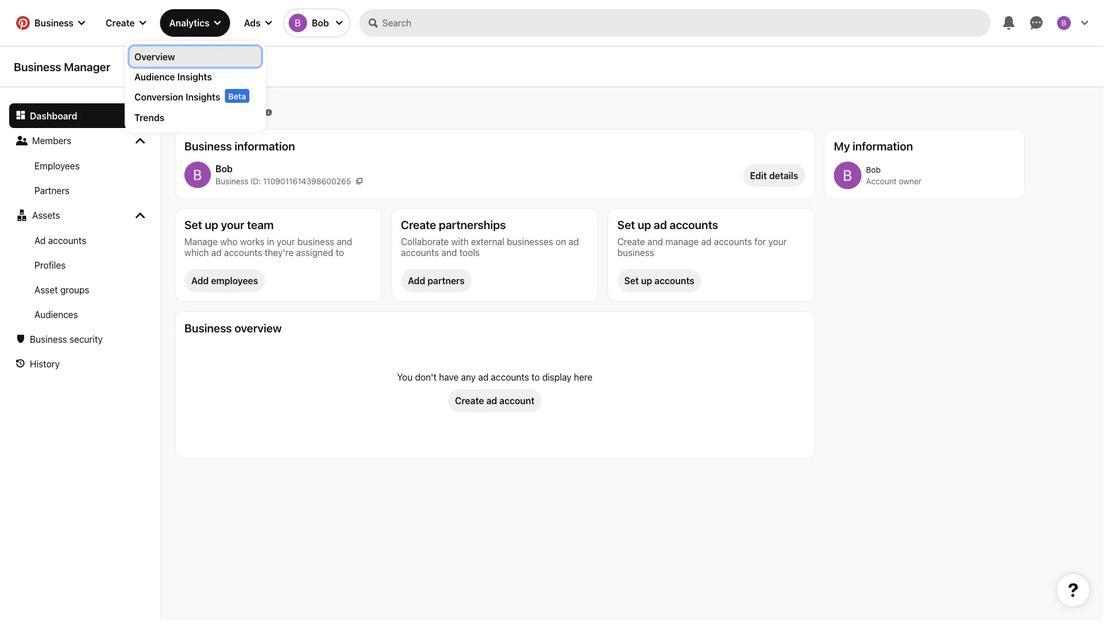 Task type: vqa. For each thing, say whether or not it's contained in the screenshot.
Partners button
yes



Task type: locate. For each thing, give the bounding box(es) containing it.
more sections image inside assets dropdown button
[[136, 211, 145, 220]]

add down which at left top
[[191, 276, 209, 286]]

create
[[106, 18, 135, 28], [401, 218, 436, 232], [617, 236, 645, 247], [455, 396, 484, 407]]

accounts right ad
[[48, 235, 86, 246]]

set inside 'set up ad accounts create and manage ad accounts for your business'
[[617, 218, 635, 232]]

asset groups button
[[9, 278, 152, 302]]

your right in
[[277, 236, 295, 247]]

employees
[[211, 276, 258, 286]]

to
[[336, 247, 344, 258], [532, 372, 540, 383]]

up inside 'set up ad accounts create and manage ad accounts for your business'
[[638, 218, 651, 232]]

employees
[[34, 160, 80, 171]]

business up set up accounts
[[617, 247, 654, 258]]

information up bob account owner
[[853, 139, 913, 153]]

more sections image inside members dropdown button
[[136, 136, 145, 145]]

business for business security
[[30, 334, 67, 345]]

ad down you don't have any ad accounts to display here
[[486, 396, 497, 407]]

0 horizontal spatial bob image
[[184, 162, 211, 188]]

bob up account
[[866, 165, 881, 174]]

dashboard down beta
[[179, 101, 259, 120]]

partners
[[34, 185, 70, 196]]

create inside create partnerships collaborate with external businesses on ad accounts and tools
[[401, 218, 436, 232]]

your inside 'set up ad accounts create and manage ad accounts for your business'
[[769, 236, 787, 247]]

ad accounts button
[[9, 228, 152, 253]]

create right business badge dropdown menu button image
[[106, 18, 135, 28]]

set inside set up your team manage who works in your business and which ad accounts they're assigned to
[[184, 218, 202, 232]]

business for business information
[[184, 139, 232, 153]]

to left display
[[532, 372, 540, 383]]

your up who
[[221, 218, 244, 232]]

trends link
[[134, 111, 256, 124]]

here
[[574, 372, 593, 383]]

analytics button
[[160, 9, 230, 37]]

overview
[[235, 321, 282, 335]]

1 horizontal spatial bob
[[312, 18, 329, 28]]

ad
[[654, 218, 667, 232], [569, 236, 579, 247], [701, 236, 712, 247], [211, 247, 222, 258], [478, 372, 489, 383], [486, 396, 497, 407]]

dashboard up members
[[30, 110, 77, 121]]

who
[[220, 236, 238, 247]]

team
[[247, 218, 274, 232]]

2 horizontal spatial bob
[[866, 165, 881, 174]]

0 horizontal spatial add
[[191, 276, 209, 286]]

pinterest image
[[16, 16, 30, 30]]

and left the tools
[[442, 247, 457, 258]]

dashboard
[[179, 101, 259, 120], [30, 110, 77, 121]]

create for create ad account
[[455, 396, 484, 407]]

0 vertical spatial more sections image
[[136, 136, 145, 145]]

bob
[[312, 18, 329, 28], [215, 163, 233, 174], [866, 165, 881, 174]]

ad inside set up your team manage who works in your business and which ad accounts they're assigned to
[[211, 247, 222, 258]]

business inside 'set up ad accounts create and manage ad accounts for your business'
[[617, 247, 654, 258]]

ad right manage
[[701, 236, 712, 247]]

set for set up ad accounts
[[617, 218, 635, 232]]

create up collaborate
[[401, 218, 436, 232]]

works
[[240, 236, 265, 247]]

add employees
[[191, 276, 258, 286]]

create inside button
[[455, 396, 484, 407]]

add left the partners
[[408, 276, 425, 286]]

ads
[[244, 18, 261, 28]]

search icon image
[[369, 18, 378, 28]]

2 horizontal spatial and
[[648, 236, 663, 247]]

set inside button
[[624, 276, 639, 286]]

profiles
[[34, 260, 66, 271]]

insights for conversion insights
[[186, 92, 220, 103]]

0 horizontal spatial and
[[337, 236, 352, 247]]

add partners button
[[401, 270, 472, 292]]

business down 'trends' link
[[184, 139, 232, 153]]

accounts inside ad accounts button
[[48, 235, 86, 246]]

history button
[[9, 352, 152, 376]]

insights
[[177, 71, 212, 82], [186, 92, 220, 103]]

accounts left for
[[714, 236, 752, 247]]

in
[[267, 236, 274, 247]]

have
[[439, 372, 459, 383]]

business up history
[[30, 334, 67, 345]]

insights down overview link
[[177, 71, 212, 82]]

bob down business information
[[215, 163, 233, 174]]

2 more sections image from the top
[[136, 211, 145, 220]]

1 vertical spatial more sections image
[[136, 211, 145, 220]]

beta
[[228, 91, 246, 101]]

1109011614398600265
[[263, 176, 351, 186]]

business down the business button
[[14, 60, 61, 73]]

accounts
[[670, 218, 718, 232], [48, 235, 86, 246], [714, 236, 752, 247], [224, 247, 262, 258], [401, 247, 439, 258], [655, 276, 695, 286], [491, 372, 529, 383]]

1 horizontal spatial business
[[617, 247, 654, 258]]

ad right which at left top
[[211, 247, 222, 258]]

ad accounts
[[34, 235, 86, 246]]

business button
[[9, 9, 92, 37]]

business
[[298, 236, 334, 247], [617, 247, 654, 258]]

business inside primary navigation header navigation
[[34, 18, 74, 28]]

business information
[[184, 139, 295, 153]]

business down add employees
[[184, 321, 232, 335]]

1 information from the left
[[235, 139, 295, 153]]

history
[[30, 359, 60, 369]]

2 information from the left
[[853, 139, 913, 153]]

audience
[[134, 71, 175, 82]]

and right assigned
[[337, 236, 352, 247]]

more sections image
[[136, 136, 145, 145], [136, 211, 145, 220]]

1 horizontal spatial add
[[408, 276, 425, 286]]

insights for audience insights
[[177, 71, 212, 82]]

0 horizontal spatial dashboard
[[30, 110, 77, 121]]

set up ad accounts create and manage ad accounts for your business
[[617, 218, 787, 258]]

asset
[[34, 284, 58, 295]]

ad right 'on'
[[569, 236, 579, 247]]

0 vertical spatial insights
[[177, 71, 212, 82]]

trends
[[134, 112, 164, 123]]

information up id:
[[235, 139, 295, 153]]

set for set up your team
[[184, 218, 202, 232]]

business badge dropdown menu button image
[[78, 20, 85, 26]]

business right the they're
[[298, 236, 334, 247]]

bob left account switcher arrow icon
[[312, 18, 329, 28]]

and inside create partnerships collaborate with external businesses on ad accounts and tools
[[442, 247, 457, 258]]

0 horizontal spatial information
[[235, 139, 295, 153]]

and inside 'set up ad accounts create and manage ad accounts for your business'
[[648, 236, 663, 247]]

business
[[34, 18, 74, 28], [14, 60, 61, 73], [184, 139, 232, 153], [215, 176, 249, 186], [184, 321, 232, 335], [30, 334, 67, 345]]

1 horizontal spatial information
[[853, 139, 913, 153]]

overview menu item
[[130, 47, 261, 67]]

profiles button
[[9, 253, 152, 278]]

accounts down manage
[[655, 276, 695, 286]]

accounts up 'add partners' on the left top of page
[[401, 247, 439, 258]]

members
[[32, 135, 71, 146]]

0 horizontal spatial your
[[221, 218, 244, 232]]

0 horizontal spatial business
[[298, 236, 334, 247]]

create up set up accounts
[[617, 236, 645, 247]]

add
[[191, 276, 209, 286], [408, 276, 425, 286]]

which
[[184, 247, 209, 258]]

2 horizontal spatial your
[[769, 236, 787, 247]]

bob image
[[1057, 16, 1071, 30], [184, 162, 211, 188], [834, 162, 862, 189]]

edit details
[[750, 170, 798, 181]]

business id: 1109011614398600265
[[215, 176, 351, 186]]

up
[[205, 218, 218, 232], [638, 218, 651, 232], [641, 276, 652, 286]]

business left id:
[[215, 176, 249, 186]]

security image
[[16, 335, 25, 344]]

1 horizontal spatial dashboard
[[179, 101, 259, 120]]

1 horizontal spatial and
[[442, 247, 457, 258]]

information
[[235, 139, 295, 153], [853, 139, 913, 153]]

create inside 'dropdown button'
[[106, 18, 135, 28]]

audiences button
[[9, 302, 152, 327]]

up inside button
[[641, 276, 652, 286]]

audience insights
[[134, 71, 212, 82]]

and
[[337, 236, 352, 247], [648, 236, 663, 247], [442, 247, 457, 258]]

any
[[461, 372, 476, 383]]

1 vertical spatial insights
[[186, 92, 220, 103]]

don't
[[415, 372, 437, 383]]

your right for
[[769, 236, 787, 247]]

up for your
[[205, 218, 218, 232]]

1 vertical spatial to
[[532, 372, 540, 383]]

add employees button
[[184, 270, 265, 292]]

set
[[184, 218, 202, 232], [617, 218, 635, 232], [624, 276, 639, 286]]

0 horizontal spatial to
[[336, 247, 344, 258]]

your
[[221, 218, 244, 232], [277, 236, 295, 247], [769, 236, 787, 247]]

business left business badge dropdown menu button image
[[34, 18, 74, 28]]

more sections image for employees
[[136, 136, 145, 145]]

insights down audience insights link
[[186, 92, 220, 103]]

account switcher arrow icon image
[[336, 20, 343, 26]]

primary navigation header navigation
[[7, 2, 1096, 133]]

up inside set up your team manage who works in your business and which ad accounts they're assigned to
[[205, 218, 218, 232]]

information for business information
[[235, 139, 295, 153]]

1 add from the left
[[191, 276, 209, 286]]

1 horizontal spatial bob image
[[834, 162, 862, 189]]

to right assigned
[[336, 247, 344, 258]]

create down any
[[455, 396, 484, 407]]

2 add from the left
[[408, 276, 425, 286]]

accounts left in
[[224, 247, 262, 258]]

employees button
[[9, 153, 152, 178]]

0 vertical spatial to
[[336, 247, 344, 258]]

accounts up account
[[491, 372, 529, 383]]

and left manage
[[648, 236, 663, 247]]

they're
[[265, 247, 294, 258]]

1 more sections image from the top
[[136, 136, 145, 145]]



Task type: describe. For each thing, give the bounding box(es) containing it.
businesses
[[507, 236, 553, 247]]

partners button
[[9, 178, 152, 203]]

people image
[[16, 135, 28, 147]]

create for create partnerships collaborate with external businesses on ad accounts and tools
[[401, 218, 436, 232]]

manage
[[666, 236, 699, 247]]

account
[[866, 177, 897, 186]]

create ad account button
[[448, 390, 542, 413]]

assets image
[[16, 210, 28, 221]]

overview link
[[134, 50, 256, 63]]

business security
[[30, 334, 103, 345]]

conversion
[[134, 92, 183, 103]]

up for accounts
[[641, 276, 652, 286]]

accounts inside create partnerships collaborate with external businesses on ad accounts and tools
[[401, 247, 439, 258]]

business overview
[[184, 321, 282, 335]]

bob image for business information
[[184, 162, 211, 188]]

up for ad
[[638, 218, 651, 232]]

business manager
[[14, 60, 110, 73]]

assets
[[32, 210, 60, 221]]

manager
[[64, 60, 110, 73]]

business security button
[[9, 327, 152, 352]]

my information
[[834, 139, 913, 153]]

create partnerships collaborate with external businesses on ad accounts and tools
[[401, 218, 579, 258]]

accounts inside set up your team manage who works in your business and which ad accounts they're assigned to
[[224, 247, 262, 258]]

with
[[451, 236, 469, 247]]

display
[[542, 372, 572, 383]]

create button
[[97, 9, 156, 37]]

edit details button
[[743, 164, 805, 187]]

create for create
[[106, 18, 135, 28]]

add partners
[[408, 276, 465, 286]]

owner
[[899, 177, 922, 186]]

dashboard image
[[16, 110, 25, 120]]

set up your team manage who works in your business and which ad accounts they're assigned to
[[184, 218, 352, 258]]

analytics
[[169, 18, 210, 28]]

dashboard inside button
[[30, 110, 77, 121]]

bob image
[[289, 14, 307, 32]]

to inside set up your team manage who works in your business and which ad accounts they're assigned to
[[336, 247, 344, 258]]

on
[[556, 236, 566, 247]]

asset groups
[[34, 284, 89, 295]]

bob account owner
[[866, 165, 922, 186]]

ad right any
[[478, 372, 489, 383]]

partnerships
[[439, 218, 506, 232]]

ad
[[34, 235, 46, 246]]

assigned
[[296, 247, 333, 258]]

accounts inside the set up accounts button
[[655, 276, 695, 286]]

accounts up manage
[[670, 218, 718, 232]]

bob image for my information
[[834, 162, 862, 189]]

members button
[[9, 128, 152, 153]]

0 horizontal spatial bob
[[215, 163, 233, 174]]

bob inside button
[[312, 18, 329, 28]]

id:
[[251, 176, 261, 186]]

ads button
[[235, 9, 281, 37]]

set up accounts button
[[617, 270, 701, 292]]

business for business
[[34, 18, 74, 28]]

Search text field
[[382, 9, 991, 37]]

external
[[471, 236, 504, 247]]

overview
[[134, 51, 175, 62]]

2 horizontal spatial bob image
[[1057, 16, 1071, 30]]

add for your
[[191, 276, 209, 286]]

you don't have any ad accounts to display here
[[397, 372, 593, 383]]

conversion insights
[[134, 92, 220, 103]]

audience insights link
[[134, 70, 256, 83]]

security
[[69, 334, 103, 345]]

bob inside bob account owner
[[866, 165, 881, 174]]

ad up manage
[[654, 218, 667, 232]]

ad inside button
[[486, 396, 497, 407]]

information for my information
[[853, 139, 913, 153]]

ad inside create partnerships collaborate with external businesses on ad accounts and tools
[[569, 236, 579, 247]]

create ad account
[[455, 396, 535, 407]]

account
[[500, 396, 535, 407]]

and inside set up your team manage who works in your business and which ad accounts they're assigned to
[[337, 236, 352, 247]]

add for collaborate
[[408, 276, 425, 286]]

collaborate
[[401, 236, 449, 247]]

edit
[[750, 170, 767, 181]]

1 horizontal spatial your
[[277, 236, 295, 247]]

bob button
[[284, 9, 350, 37]]

create inside 'set up ad accounts create and manage ad accounts for your business'
[[617, 236, 645, 247]]

history image
[[16, 360, 25, 369]]

business inside set up your team manage who works in your business and which ad accounts they're assigned to
[[298, 236, 334, 247]]

business for business id: 1109011614398600265
[[215, 176, 249, 186]]

business for business overview
[[184, 321, 232, 335]]

business for business manager
[[14, 60, 61, 73]]

groups
[[60, 284, 89, 295]]

more sections image for ad accounts
[[136, 211, 145, 220]]

audiences
[[34, 309, 78, 320]]

my
[[834, 139, 850, 153]]

you
[[397, 372, 413, 383]]

details
[[769, 170, 798, 181]]

for
[[755, 236, 766, 247]]

tools
[[459, 247, 480, 258]]

assets button
[[9, 203, 152, 228]]

partners
[[428, 276, 465, 286]]

1 horizontal spatial to
[[532, 372, 540, 383]]

dashboard button
[[9, 103, 152, 128]]

set up accounts
[[624, 276, 695, 286]]

manage
[[184, 236, 218, 247]]



